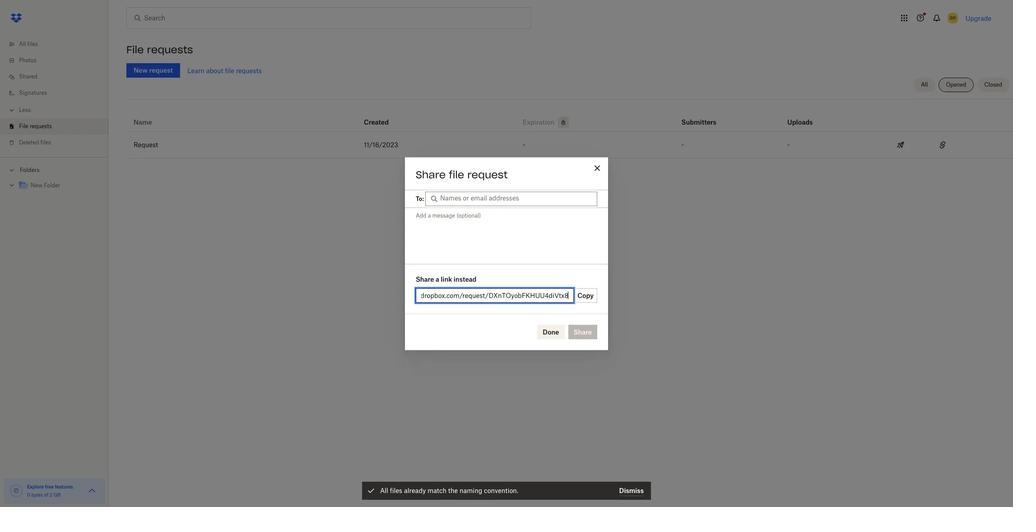 Task type: locate. For each thing, give the bounding box(es) containing it.
new folder
[[31, 182, 60, 189]]

1 vertical spatial files
[[40, 139, 51, 146]]

2 horizontal spatial -
[[788, 141, 790, 149]]

files
[[27, 41, 38, 47], [40, 139, 51, 146], [390, 487, 403, 495]]

shared link
[[7, 69, 108, 85]]

all up photos
[[19, 41, 26, 47]]

2 horizontal spatial all
[[921, 81, 928, 88]]

deleted files link
[[7, 135, 108, 151]]

row
[[126, 103, 1014, 132], [126, 132, 1014, 159]]

all button
[[914, 78, 936, 92]]

share
[[416, 168, 446, 181], [416, 275, 434, 283]]

file left request
[[449, 168, 464, 181]]

features
[[55, 484, 73, 490]]

1 horizontal spatial file requests
[[126, 43, 193, 56]]

2 vertical spatial all
[[380, 487, 388, 495]]

1 vertical spatial file requests
[[19, 123, 52, 130]]

2 vertical spatial requests
[[30, 123, 52, 130]]

cell
[[971, 132, 1014, 158]]

0 horizontal spatial all
[[19, 41, 26, 47]]

link
[[441, 275, 452, 283]]

-
[[523, 141, 525, 149], [682, 141, 684, 149], [788, 141, 790, 149]]

explore free features 0 bytes of 2 gb
[[27, 484, 73, 498]]

1 horizontal spatial -
[[682, 141, 684, 149]]

1 horizontal spatial all
[[380, 487, 388, 495]]

0 horizontal spatial column header
[[682, 106, 718, 128]]

signatures
[[19, 89, 47, 96]]

1 horizontal spatial files
[[40, 139, 51, 146]]

file requests up learn at the top of page
[[126, 43, 193, 56]]

Add a message (optional) text field
[[405, 208, 608, 262]]

share for share a link instead
[[416, 275, 434, 283]]

all left opened
[[921, 81, 928, 88]]

created
[[364, 118, 389, 126]]

closed
[[985, 81, 1003, 88]]

match
[[428, 487, 447, 495]]

naming
[[460, 487, 483, 495]]

1 horizontal spatial requests
[[147, 43, 193, 56]]

all files link
[[7, 36, 108, 52]]

1 horizontal spatial file
[[449, 168, 464, 181]]

folder
[[44, 182, 60, 189]]

0 horizontal spatial file requests
[[19, 123, 52, 130]]

1 vertical spatial share
[[416, 275, 434, 283]]

0 vertical spatial file
[[225, 67, 234, 74]]

less image
[[7, 106, 16, 115]]

files right deleted
[[40, 139, 51, 146]]

learn
[[187, 67, 205, 74]]

0 vertical spatial all
[[19, 41, 26, 47]]

0 vertical spatial files
[[27, 41, 38, 47]]

done button
[[538, 325, 565, 339]]

files up photos
[[27, 41, 38, 47]]

alert
[[362, 482, 651, 500]]

0 horizontal spatial files
[[27, 41, 38, 47]]

gb
[[54, 492, 61, 498]]

1 horizontal spatial file
[[126, 43, 144, 56]]

of
[[44, 492, 48, 498]]

done
[[543, 328, 559, 336]]

upgrade link
[[966, 14, 992, 22]]

1 vertical spatial file
[[449, 168, 464, 181]]

less
[[19, 107, 31, 113]]

file
[[126, 43, 144, 56], [19, 123, 28, 130]]

0 vertical spatial requests
[[147, 43, 193, 56]]

all files already match the naming convention.
[[380, 487, 519, 495]]

requests up deleted files
[[30, 123, 52, 130]]

2 - from the left
[[682, 141, 684, 149]]

all inside button
[[921, 81, 928, 88]]

share a link instead
[[416, 275, 477, 283]]

2 row from the top
[[126, 132, 1014, 159]]

0
[[27, 492, 30, 498]]

name
[[134, 118, 152, 126]]

instead
[[454, 275, 477, 283]]

files left already
[[390, 487, 403, 495]]

new
[[31, 182, 42, 189]]

1 vertical spatial file
[[19, 123, 28, 130]]

1 row from the top
[[126, 103, 1014, 132]]

a
[[436, 275, 439, 283]]

share for share file request
[[416, 168, 446, 181]]

file requests
[[126, 43, 193, 56], [19, 123, 52, 130]]

files for all files already match the naming convention.
[[390, 487, 403, 495]]

file right about
[[225, 67, 234, 74]]

pro trial element
[[555, 117, 569, 128]]

0 horizontal spatial file
[[19, 123, 28, 130]]

file inside file requests link
[[19, 123, 28, 130]]

table
[[126, 103, 1014, 159]]

file
[[225, 67, 234, 74], [449, 168, 464, 181]]

1 share from the top
[[416, 168, 446, 181]]

learn about file requests
[[187, 67, 262, 74]]

deleted
[[19, 139, 39, 146]]

convention.
[[484, 487, 519, 495]]

explore
[[27, 484, 44, 490]]

0 vertical spatial file requests
[[126, 43, 193, 56]]

row containing request
[[126, 132, 1014, 159]]

requests
[[147, 43, 193, 56], [236, 67, 262, 74], [30, 123, 52, 130]]

share left a
[[416, 275, 434, 283]]

dropbox image
[[7, 9, 25, 27]]

copy button
[[574, 288, 598, 303]]

1 vertical spatial all
[[921, 81, 928, 88]]

0 horizontal spatial requests
[[30, 123, 52, 130]]

list containing all files
[[0, 31, 108, 157]]

0 horizontal spatial file
[[225, 67, 234, 74]]

opened
[[946, 81, 967, 88]]

request
[[468, 168, 508, 181]]

list
[[0, 31, 108, 157]]

2 horizontal spatial files
[[390, 487, 403, 495]]

to:
[[416, 195, 424, 202]]

all left already
[[380, 487, 388, 495]]

11/16/2023
[[364, 141, 398, 149]]

file requests up deleted files
[[19, 123, 52, 130]]

file inside dialog
[[449, 168, 464, 181]]

learn about file requests link
[[187, 67, 262, 74]]

2 vertical spatial files
[[390, 487, 403, 495]]

all inside list
[[19, 41, 26, 47]]

quota usage element
[[9, 484, 23, 498]]

1 horizontal spatial column header
[[788, 106, 824, 128]]

requests up learn at the top of page
[[147, 43, 193, 56]]

new folder link
[[18, 180, 101, 192]]

0 horizontal spatial -
[[523, 141, 525, 149]]

opened button
[[939, 78, 974, 92]]

1 column header from the left
[[682, 106, 718, 128]]

request
[[134, 141, 158, 149]]

requests right about
[[236, 67, 262, 74]]

share file request dialog
[[405, 157, 608, 350]]

share up to:
[[416, 168, 446, 181]]

2 horizontal spatial requests
[[236, 67, 262, 74]]

all files
[[19, 41, 38, 47]]

all
[[19, 41, 26, 47], [921, 81, 928, 88], [380, 487, 388, 495]]

2 share from the top
[[416, 275, 434, 283]]

column header
[[682, 106, 718, 128], [788, 106, 824, 128]]

shared
[[19, 73, 37, 80]]

photos
[[19, 57, 37, 64]]

0 vertical spatial share
[[416, 168, 446, 181]]

upgrade
[[966, 14, 992, 22]]

3 - from the left
[[788, 141, 790, 149]]



Task type: vqa. For each thing, say whether or not it's contained in the screenshot.
row containing Request
yes



Task type: describe. For each thing, give the bounding box(es) containing it.
already
[[404, 487, 426, 495]]

1 - from the left
[[523, 141, 525, 149]]

all for all
[[921, 81, 928, 88]]

copy link image
[[938, 140, 949, 150]]

copy
[[578, 291, 594, 299]]

requests inside list item
[[30, 123, 52, 130]]

the
[[448, 487, 458, 495]]

folders button
[[0, 163, 108, 177]]

files for all files
[[27, 41, 38, 47]]

alert containing dismiss
[[362, 482, 651, 500]]

send email image
[[895, 140, 906, 150]]

2
[[50, 492, 52, 498]]

closed button
[[978, 78, 1010, 92]]

dismiss button
[[620, 486, 644, 496]]

free
[[45, 484, 54, 490]]

2 column header from the left
[[788, 106, 824, 128]]

file requests inside file requests link
[[19, 123, 52, 130]]

0 vertical spatial file
[[126, 43, 144, 56]]

file requests list item
[[0, 118, 108, 135]]

file requests link
[[7, 118, 108, 135]]

share file request
[[416, 168, 508, 181]]

about
[[206, 67, 223, 74]]

cell inside row
[[971, 132, 1014, 158]]

Contact input text field
[[440, 193, 593, 203]]

photos link
[[7, 52, 108, 69]]

Share a link instead text field
[[421, 290, 569, 300]]

dismiss
[[620, 487, 644, 494]]

all for all files
[[19, 41, 26, 47]]

files for deleted files
[[40, 139, 51, 146]]

signatures link
[[7, 85, 108, 101]]

bytes
[[31, 492, 43, 498]]

1 vertical spatial requests
[[236, 67, 262, 74]]

deleted files
[[19, 139, 51, 146]]

folders
[[20, 167, 40, 173]]

row containing name
[[126, 103, 1014, 132]]

created button
[[364, 117, 389, 128]]

table containing name
[[126, 103, 1014, 159]]

all for all files already match the naming convention.
[[380, 487, 388, 495]]



